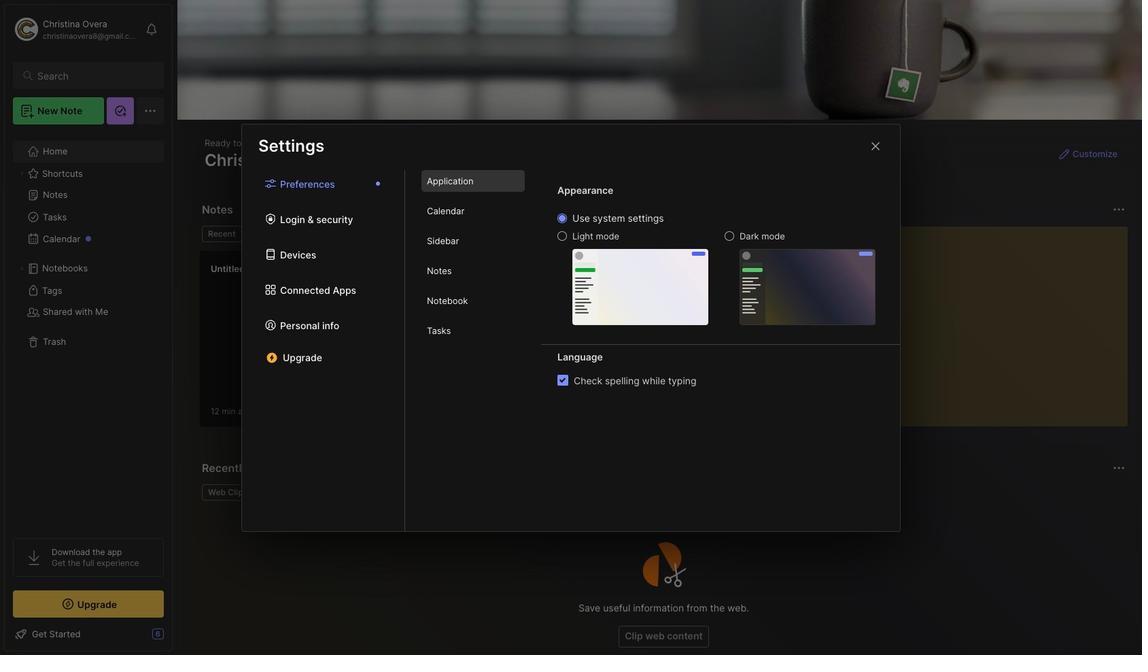 Task type: describe. For each thing, give the bounding box(es) containing it.
Start writing… text field
[[842, 227, 1128, 416]]

main element
[[0, 0, 177, 655]]

none search field inside main element
[[37, 67, 152, 84]]

expand notebooks image
[[18, 265, 26, 273]]

tree inside main element
[[5, 133, 172, 526]]



Task type: locate. For each thing, give the bounding box(es) containing it.
tab list
[[242, 170, 405, 531], [405, 170, 542, 531], [202, 226, 808, 242]]

close image
[[868, 138, 884, 154]]

None radio
[[558, 214, 567, 223], [558, 231, 567, 241], [558, 214, 567, 223], [558, 231, 567, 241]]

row group
[[199, 250, 689, 435]]

option group
[[558, 212, 876, 325]]

tree
[[5, 133, 172, 526]]

tab
[[422, 170, 525, 192], [422, 200, 525, 222], [202, 226, 242, 242], [247, 226, 303, 242], [422, 230, 525, 252], [422, 260, 525, 282], [422, 290, 525, 312], [422, 320, 525, 341], [202, 484, 254, 501]]

None checkbox
[[558, 375, 569, 386]]

Search text field
[[37, 69, 152, 82]]

None search field
[[37, 67, 152, 84]]

None radio
[[725, 231, 735, 241]]



Task type: vqa. For each thing, say whether or not it's contained in the screenshot.
search box
yes



